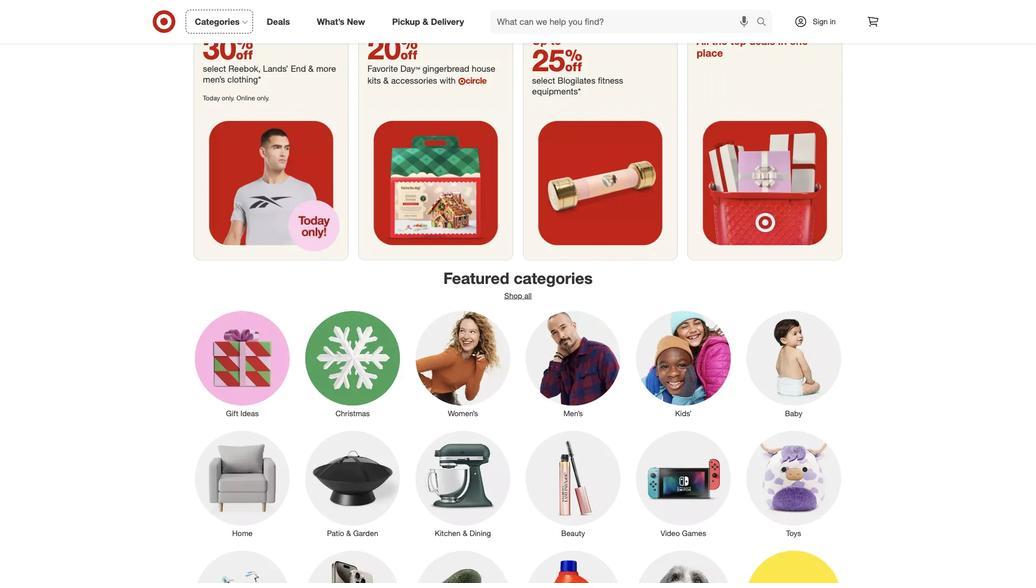 Task type: vqa. For each thing, say whether or not it's contained in the screenshot.
only.
yes



Task type: describe. For each thing, give the bounding box(es) containing it.
favorite
[[368, 64, 398, 74]]

what's new
[[317, 16, 365, 27]]

to
[[551, 34, 562, 48]]

dining
[[470, 529, 491, 538]]

& for kitchen
[[463, 529, 468, 538]]

home
[[232, 529, 253, 538]]

women's link
[[408, 309, 518, 419]]

today only! image
[[194, 106, 348, 260]]

™
[[416, 64, 420, 74]]

shop
[[505, 291, 522, 300]]

kids'
[[675, 409, 692, 418]]

video games
[[661, 529, 706, 538]]

accessories
[[391, 75, 437, 86]]

2 only. from the left
[[257, 94, 270, 102]]

What can we help you find? suggestions appear below search field
[[491, 10, 760, 33]]

new
[[347, 16, 365, 27]]

30 select reebok, lands' end & more men's clothing*
[[203, 30, 336, 85]]

deals link
[[258, 10, 304, 33]]

deals
[[749, 35, 776, 47]]

with
[[440, 75, 456, 86]]

deals
[[267, 16, 290, 27]]

& inside "gingerbread house kits & accessories with"
[[383, 75, 389, 86]]

25
[[532, 42, 583, 78]]

favorite day ™
[[368, 64, 420, 74]]

men's
[[564, 409, 583, 418]]

baby
[[785, 409, 803, 418]]

circle
[[466, 75, 487, 86]]

pickup & delivery link
[[383, 10, 478, 33]]

one
[[790, 35, 808, 47]]

ideas
[[240, 409, 259, 418]]

categories link
[[186, 10, 253, 33]]

today only. online only.
[[203, 94, 270, 102]]

gingerbread house kits & accessories with
[[368, 64, 496, 86]]

& for pickup
[[423, 16, 429, 27]]

categories
[[514, 269, 593, 288]]

gift ideas
[[226, 409, 259, 418]]

categories
[[195, 16, 240, 27]]

reebok,
[[229, 64, 261, 74]]

fitness
[[598, 76, 624, 86]]

christmas
[[336, 409, 370, 418]]

1 horizontal spatial in
[[830, 17, 836, 26]]

sign in
[[813, 17, 836, 26]]

sign in link
[[785, 10, 853, 33]]

all the top deals in one place
[[697, 35, 808, 59]]

what's
[[317, 16, 345, 27]]



Task type: locate. For each thing, give the bounding box(es) containing it.
& inside 30 select reebok, lands' end & more men's clothing*
[[308, 64, 314, 74]]

select up "equipments*"
[[532, 76, 555, 86]]

select inside 30 select reebok, lands' end & more men's clothing*
[[203, 64, 226, 74]]

women's
[[448, 409, 478, 418]]

what's new link
[[308, 10, 379, 33]]

& right "kits"
[[383, 75, 389, 86]]

0 horizontal spatial only.
[[222, 94, 235, 102]]

only. right today
[[222, 94, 235, 102]]

in left one
[[778, 35, 787, 47]]

search button
[[752, 10, 778, 36]]

search
[[752, 17, 778, 28]]

men's link
[[518, 309, 629, 419]]

home link
[[187, 429, 298, 539]]

patio & garden link
[[298, 429, 408, 539]]

all
[[525, 291, 532, 300]]

sign
[[813, 17, 828, 26]]

kits
[[368, 75, 381, 86]]

baby link
[[739, 309, 849, 419]]

kitchen & dining link
[[408, 429, 518, 539]]

more
[[316, 64, 336, 74]]

today
[[203, 94, 220, 102]]

shop all link
[[505, 291, 532, 300]]

toys
[[786, 529, 802, 538]]

beauty
[[561, 529, 585, 538]]

up
[[532, 34, 548, 48]]

the
[[712, 35, 728, 47]]

kitchen & dining
[[435, 529, 491, 538]]

pickup & delivery
[[392, 16, 464, 27]]

gift
[[226, 409, 238, 418]]

featured
[[444, 269, 510, 288]]

delivery
[[431, 16, 464, 27]]

all the top deals in one place link
[[688, 26, 842, 260]]

blogilates
[[558, 76, 596, 86]]

patio
[[327, 529, 344, 538]]

1 only. from the left
[[222, 94, 235, 102]]

& for patio
[[346, 529, 351, 538]]

select inside select blogilates fitness equipments*
[[532, 76, 555, 86]]

& right 'pickup'
[[423, 16, 429, 27]]

end
[[291, 64, 306, 74]]

0 vertical spatial select
[[203, 64, 226, 74]]

only.
[[222, 94, 235, 102], [257, 94, 270, 102]]

top
[[731, 35, 747, 47]]

0 horizontal spatial in
[[778, 35, 787, 47]]

20
[[368, 30, 418, 66]]

1 horizontal spatial only.
[[257, 94, 270, 102]]

video
[[661, 529, 680, 538]]

select blogilates fitness equipments*
[[532, 76, 624, 97]]

games
[[682, 529, 706, 538]]

30
[[203, 30, 253, 66]]

garden
[[353, 529, 378, 538]]

in inside all the top deals in one place
[[778, 35, 787, 47]]

0 vertical spatial in
[[830, 17, 836, 26]]

select
[[203, 64, 226, 74], [532, 76, 555, 86]]

up to
[[532, 34, 562, 48]]

& right end
[[308, 64, 314, 74]]

lands'
[[263, 64, 288, 74]]

gift ideas link
[[187, 309, 298, 419]]

place
[[697, 47, 723, 59]]

featured categories shop all
[[444, 269, 593, 300]]

in right sign
[[830, 17, 836, 26]]

christmas link
[[298, 309, 408, 419]]

1 vertical spatial in
[[778, 35, 787, 47]]

1 vertical spatial select
[[532, 76, 555, 86]]

day
[[401, 64, 416, 74]]

all
[[697, 35, 709, 47]]

toys link
[[739, 429, 849, 539]]

pickup
[[392, 16, 420, 27]]

men's
[[203, 74, 225, 85]]

select up men's
[[203, 64, 226, 74]]

gingerbread
[[423, 64, 470, 74]]

1 horizontal spatial select
[[532, 76, 555, 86]]

house
[[472, 64, 496, 74]]

clothing*
[[227, 74, 261, 85]]

equipments*
[[532, 86, 581, 97]]

kids' link
[[629, 309, 739, 419]]

&
[[423, 16, 429, 27], [308, 64, 314, 74], [383, 75, 389, 86], [346, 529, 351, 538], [463, 529, 468, 538]]

0 horizontal spatial select
[[203, 64, 226, 74]]

patio & garden
[[327, 529, 378, 538]]

only. right online
[[257, 94, 270, 102]]

beauty link
[[518, 429, 629, 539]]

& left dining
[[463, 529, 468, 538]]

online
[[237, 94, 255, 102]]

in
[[830, 17, 836, 26], [778, 35, 787, 47]]

kitchen
[[435, 529, 461, 538]]

& right patio
[[346, 529, 351, 538]]

video games link
[[629, 429, 739, 539]]



